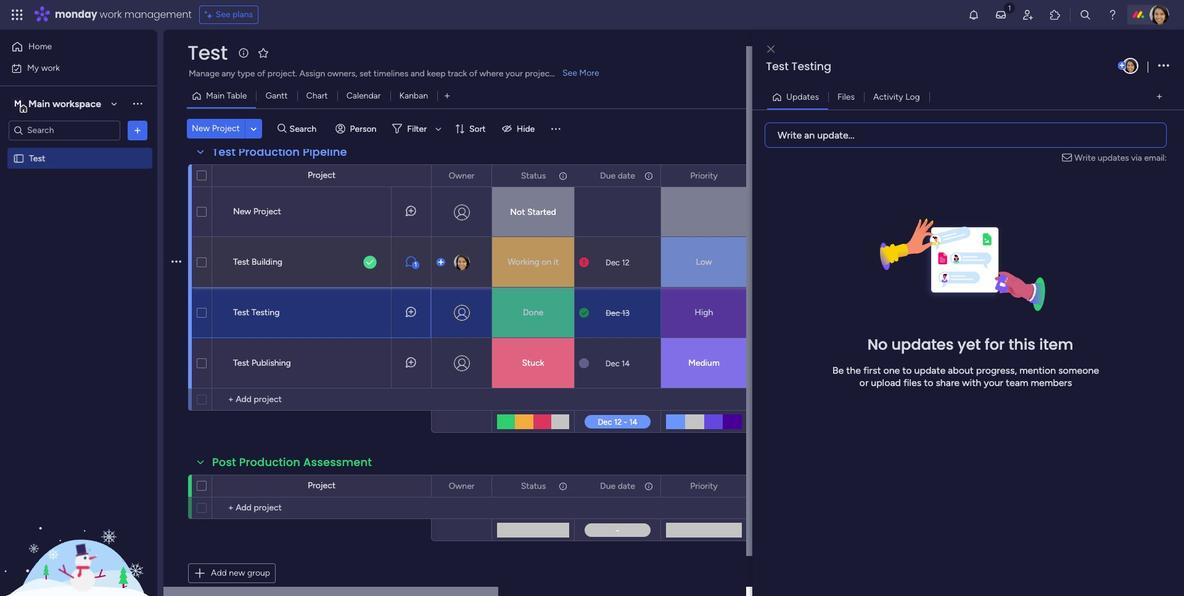 Task type: vqa. For each thing, say whether or not it's contained in the screenshot.
the left Options icon
no



Task type: locate. For each thing, give the bounding box(es) containing it.
0 horizontal spatial of
[[257, 68, 265, 79]]

m
[[14, 98, 22, 109]]

test left "building"
[[233, 257, 249, 268]]

post production assessment
[[212, 455, 372, 471]]

main workspace
[[28, 98, 101, 109]]

your right where
[[506, 68, 523, 79]]

0 horizontal spatial new
[[192, 123, 210, 134]]

of right type on the left top
[[257, 68, 265, 79]]

Due date field
[[597, 169, 638, 183], [597, 480, 638, 494]]

james peterson image
[[1150, 5, 1169, 25], [1122, 58, 1138, 74]]

due date field for post production assessment
[[597, 480, 638, 494]]

1 horizontal spatial main
[[206, 91, 224, 101]]

see
[[216, 9, 230, 20], [562, 68, 577, 78]]

group
[[247, 569, 270, 579]]

1 horizontal spatial your
[[984, 377, 1003, 389]]

track
[[448, 68, 467, 79]]

0 vertical spatial priority
[[690, 171, 718, 181]]

hide button
[[497, 119, 542, 139]]

dec 12
[[606, 258, 630, 267]]

for
[[985, 335, 1005, 355]]

2 of from the left
[[469, 68, 477, 79]]

1 date from the top
[[618, 171, 635, 181]]

1 vertical spatial owner field
[[446, 480, 478, 494]]

low
[[696, 257, 712, 268]]

see plans button
[[199, 6, 258, 24]]

new up test building
[[233, 207, 251, 217]]

1 vertical spatial new
[[233, 207, 251, 217]]

it
[[554, 257, 559, 268]]

main inside main table button
[[206, 91, 224, 101]]

2 priority field from the top
[[687, 480, 721, 494]]

test left publishing
[[233, 358, 249, 369]]

new
[[229, 569, 245, 579]]

1 vertical spatial your
[[984, 377, 1003, 389]]

pipeline
[[303, 144, 347, 160]]

testing up the updates
[[791, 59, 831, 74]]

production for post
[[239, 455, 300, 471]]

see left more
[[562, 68, 577, 78]]

new project up test building
[[233, 207, 281, 217]]

test inside list box
[[29, 153, 45, 164]]

due
[[600, 171, 616, 181], [600, 481, 616, 492]]

1 due from the top
[[600, 171, 616, 181]]

1 vertical spatial write
[[1074, 153, 1096, 163]]

test testing
[[766, 59, 831, 74], [233, 308, 280, 318]]

write
[[778, 129, 802, 141], [1074, 153, 1096, 163]]

set
[[359, 68, 371, 79]]

test down new project button
[[212, 144, 236, 160]]

column information image
[[644, 482, 654, 492]]

test publishing
[[233, 358, 291, 369]]

one
[[883, 365, 900, 377]]

1 due date field from the top
[[597, 169, 638, 183]]

your down progress,
[[984, 377, 1003, 389]]

0 horizontal spatial work
[[41, 63, 60, 73]]

your inside be the first one to update about progress, mention someone or upload files to share with your team members
[[984, 377, 1003, 389]]

test testing inside field
[[766, 59, 831, 74]]

be
[[832, 365, 844, 377]]

0 vertical spatial priority field
[[687, 169, 721, 183]]

2 owner field from the top
[[446, 480, 478, 494]]

the
[[846, 365, 861, 377]]

arrow down image
[[431, 121, 446, 136]]

add new group button
[[188, 564, 276, 584]]

options image
[[1158, 58, 1169, 74], [643, 166, 652, 187], [474, 476, 483, 497], [643, 476, 652, 497]]

work
[[100, 7, 122, 22], [41, 63, 60, 73]]

timelines
[[374, 68, 408, 79]]

1 due date from the top
[[600, 171, 635, 181]]

production
[[238, 144, 300, 160], [239, 455, 300, 471]]

0 horizontal spatial main
[[28, 98, 50, 109]]

project up "building"
[[253, 207, 281, 217]]

new down main table button
[[192, 123, 210, 134]]

0 vertical spatial see
[[216, 9, 230, 20]]

main right workspace image
[[28, 98, 50, 109]]

2 due from the top
[[600, 481, 616, 492]]

1 vertical spatial james peterson image
[[1122, 58, 1138, 74]]

1 horizontal spatial see
[[562, 68, 577, 78]]

1 vertical spatial dapulse addbtn image
[[437, 259, 444, 266]]

0 vertical spatial testing
[[791, 59, 831, 74]]

dec left 14 on the bottom right of the page
[[605, 359, 620, 368]]

select product image
[[11, 9, 23, 21]]

1 vertical spatial see
[[562, 68, 577, 78]]

1 horizontal spatial to
[[924, 377, 933, 389]]

2 status field from the top
[[518, 480, 549, 494]]

dapulse addbtn image down 'help' icon
[[1118, 62, 1126, 70]]

column information image for second the status field
[[558, 482, 568, 492]]

0 vertical spatial new project
[[192, 123, 240, 134]]

updates up update
[[891, 335, 954, 355]]

1 vertical spatial owner
[[449, 481, 475, 492]]

0 vertical spatial due date
[[600, 171, 635, 181]]

lottie animation element
[[0, 472, 157, 597]]

main left the table at left
[[206, 91, 224, 101]]

1 priority from the top
[[690, 171, 718, 181]]

write inside button
[[778, 129, 802, 141]]

to up files
[[902, 365, 912, 377]]

1
[[414, 261, 417, 269]]

project left angle down icon
[[212, 123, 240, 134]]

status
[[521, 171, 546, 181], [521, 481, 546, 492]]

0 vertical spatial write
[[778, 129, 802, 141]]

and
[[410, 68, 425, 79]]

1 vertical spatial work
[[41, 63, 60, 73]]

more
[[579, 68, 599, 78]]

production right post
[[239, 455, 300, 471]]

1 vertical spatial updates
[[891, 335, 954, 355]]

1 vertical spatial status field
[[518, 480, 549, 494]]

1 vertical spatial due date
[[600, 481, 635, 492]]

see more link
[[561, 67, 600, 80]]

0 vertical spatial dec
[[606, 258, 620, 267]]

1 horizontal spatial testing
[[791, 59, 831, 74]]

2 owner from the top
[[449, 481, 475, 492]]

test list box
[[0, 146, 157, 335]]

dec for working on it
[[606, 258, 620, 267]]

test right public board image on the top
[[29, 153, 45, 164]]

0 vertical spatial status
[[521, 171, 546, 181]]

owner for 2nd the owner field from the bottom of the page
[[449, 171, 475, 181]]

0 vertical spatial date
[[618, 171, 635, 181]]

write for write updates via email:
[[1074, 153, 1096, 163]]

1 vertical spatial test testing
[[233, 308, 280, 318]]

see inside button
[[216, 9, 230, 20]]

of
[[257, 68, 265, 79], [469, 68, 477, 79]]

0 horizontal spatial test testing
[[233, 308, 280, 318]]

0 vertical spatial owner
[[449, 171, 475, 181]]

new project down main table button
[[192, 123, 240, 134]]

0 horizontal spatial dapulse addbtn image
[[437, 259, 444, 266]]

1 horizontal spatial write
[[1074, 153, 1096, 163]]

test down "close" icon
[[766, 59, 789, 74]]

work right monday
[[100, 7, 122, 22]]

done
[[523, 308, 543, 318]]

1 vertical spatial dec
[[606, 309, 620, 318]]

not
[[510, 207, 525, 218]]

2 due date from the top
[[600, 481, 635, 492]]

0 vertical spatial due
[[600, 171, 616, 181]]

0 vertical spatial due date field
[[597, 169, 638, 183]]

date
[[618, 171, 635, 181], [618, 481, 635, 492]]

project
[[212, 123, 240, 134], [308, 170, 336, 181], [253, 207, 281, 217], [308, 481, 336, 492]]

1 vertical spatial priority field
[[687, 480, 721, 494]]

0 horizontal spatial to
[[902, 365, 912, 377]]

write left via
[[1074, 153, 1096, 163]]

1 vertical spatial date
[[618, 481, 635, 492]]

hide
[[517, 124, 535, 134]]

add new group
[[211, 569, 270, 579]]

see left plans
[[216, 9, 230, 20]]

write left an
[[778, 129, 802, 141]]

production down v2 search icon
[[238, 144, 300, 160]]

column information image
[[558, 171, 568, 181], [644, 171, 654, 181], [558, 482, 568, 492]]

write an update...
[[778, 129, 855, 141]]

Priority field
[[687, 169, 721, 183], [687, 480, 721, 494]]

+ Add project text field
[[218, 501, 318, 516]]

due for post production assessment
[[600, 481, 616, 492]]

Owner field
[[446, 169, 478, 183], [446, 480, 478, 494]]

monday
[[55, 7, 97, 22]]

calendar
[[346, 91, 381, 101]]

test testing up the updates
[[766, 59, 831, 74]]

2 date from the top
[[618, 481, 635, 492]]

1 horizontal spatial updates
[[1098, 153, 1129, 163]]

due date for assessment
[[600, 481, 635, 492]]

1 vertical spatial priority
[[690, 481, 718, 492]]

production for test
[[238, 144, 300, 160]]

0 vertical spatial dapulse addbtn image
[[1118, 62, 1126, 70]]

working on it
[[507, 257, 559, 268]]

1 vertical spatial new project
[[233, 207, 281, 217]]

add view image
[[1157, 93, 1162, 102]]

via
[[1131, 153, 1142, 163]]

to down update
[[924, 377, 933, 389]]

0 vertical spatial work
[[100, 7, 122, 22]]

testing
[[791, 59, 831, 74], [251, 308, 280, 318]]

priority
[[690, 171, 718, 181], [690, 481, 718, 492]]

new inside new project button
[[192, 123, 210, 134]]

0 vertical spatial production
[[238, 144, 300, 160]]

0 vertical spatial your
[[506, 68, 523, 79]]

main inside workspace selection element
[[28, 98, 50, 109]]

work inside button
[[41, 63, 60, 73]]

of right track
[[469, 68, 477, 79]]

0 vertical spatial owner field
[[446, 169, 478, 183]]

0 vertical spatial to
[[902, 365, 912, 377]]

notifications image
[[968, 9, 980, 21]]

update
[[914, 365, 945, 377]]

test
[[187, 39, 227, 67], [766, 59, 789, 74], [212, 144, 236, 160], [29, 153, 45, 164], [233, 257, 249, 268], [233, 308, 249, 318], [233, 358, 249, 369]]

13
[[622, 309, 630, 318]]

1 horizontal spatial of
[[469, 68, 477, 79]]

0 horizontal spatial see
[[216, 9, 230, 20]]

2 priority from the top
[[690, 481, 718, 492]]

column information image for 1st the status field from the top
[[558, 171, 568, 181]]

dapulse addbtn image right the 1
[[437, 259, 444, 266]]

0 vertical spatial new
[[192, 123, 210, 134]]

your
[[506, 68, 523, 79], [984, 377, 1003, 389]]

update...
[[817, 129, 855, 141]]

1 vertical spatial testing
[[251, 308, 280, 318]]

owner
[[449, 171, 475, 181], [449, 481, 475, 492]]

dec left 13
[[606, 309, 620, 318]]

1 button
[[391, 237, 431, 288]]

1 vertical spatial due
[[600, 481, 616, 492]]

1 of from the left
[[257, 68, 265, 79]]

testing down "building"
[[251, 308, 280, 318]]

options image
[[131, 124, 144, 137], [474, 166, 483, 187], [558, 166, 566, 187], [171, 233, 181, 291], [558, 476, 566, 497]]

1 vertical spatial status
[[521, 481, 546, 492]]

calendar button
[[337, 86, 390, 106]]

1 horizontal spatial test testing
[[766, 59, 831, 74]]

see for see more
[[562, 68, 577, 78]]

date for post production assessment
[[618, 481, 635, 492]]

option
[[0, 147, 157, 150]]

1 owner from the top
[[449, 171, 475, 181]]

updates for write
[[1098, 153, 1129, 163]]

work right my
[[41, 63, 60, 73]]

1 horizontal spatial work
[[100, 7, 122, 22]]

dec left 12
[[606, 258, 620, 267]]

0 horizontal spatial write
[[778, 129, 802, 141]]

new
[[192, 123, 210, 134], [233, 207, 251, 217]]

2 due date field from the top
[[597, 480, 638, 494]]

1 vertical spatial production
[[239, 455, 300, 471]]

no updates yet for this item
[[867, 335, 1073, 355]]

updates left via
[[1098, 153, 1129, 163]]

1 horizontal spatial james peterson image
[[1150, 5, 1169, 25]]

due date for pipeline
[[600, 171, 635, 181]]

0 vertical spatial test testing
[[766, 59, 831, 74]]

on
[[542, 257, 551, 268]]

0 vertical spatial status field
[[518, 169, 549, 183]]

0 vertical spatial updates
[[1098, 153, 1129, 163]]

sort button
[[450, 119, 493, 139]]

add view image
[[445, 92, 450, 101]]

not started
[[510, 207, 556, 218]]

0 horizontal spatial updates
[[891, 335, 954, 355]]

dapulse addbtn image
[[1118, 62, 1126, 70], [437, 259, 444, 266]]

mention
[[1019, 365, 1056, 377]]

Status field
[[518, 169, 549, 183], [518, 480, 549, 494]]

files
[[903, 377, 921, 389]]

due date
[[600, 171, 635, 181], [600, 481, 635, 492]]

test testing down test building
[[233, 308, 280, 318]]

1 vertical spatial due date field
[[597, 480, 638, 494]]



Task type: describe. For each thing, give the bounding box(es) containing it.
dec for done
[[606, 309, 620, 318]]

owners,
[[327, 68, 357, 79]]

test building
[[233, 257, 282, 268]]

inbox image
[[995, 9, 1007, 21]]

filter button
[[388, 119, 446, 139]]

workspace
[[52, 98, 101, 109]]

1 horizontal spatial new
[[233, 207, 251, 217]]

building
[[251, 257, 282, 268]]

priority for 2nd priority field from the top
[[690, 481, 718, 492]]

share
[[936, 377, 960, 389]]

first
[[863, 365, 881, 377]]

12
[[622, 258, 630, 267]]

test inside field
[[766, 59, 789, 74]]

updates
[[786, 92, 819, 102]]

stands.
[[555, 68, 582, 79]]

stuck
[[522, 358, 544, 369]]

dec 13
[[606, 309, 630, 318]]

search everything image
[[1079, 9, 1092, 21]]

Test Production Pipeline field
[[209, 144, 350, 160]]

person button
[[330, 119, 384, 139]]

keep
[[427, 68, 446, 79]]

work for monday
[[100, 7, 122, 22]]

any
[[222, 68, 235, 79]]

testing inside field
[[791, 59, 831, 74]]

medium
[[688, 358, 720, 369]]

test down test building
[[233, 308, 249, 318]]

team
[[1006, 377, 1028, 389]]

type
[[237, 68, 255, 79]]

v2 done deadline image
[[579, 307, 589, 319]]

new project inside new project button
[[192, 123, 240, 134]]

add
[[211, 569, 227, 579]]

members
[[1031, 377, 1072, 389]]

due date field for test production pipeline
[[597, 169, 638, 183]]

workspace options image
[[131, 98, 144, 110]]

write an update... button
[[765, 122, 1167, 148]]

project
[[525, 68, 553, 79]]

new project button
[[187, 119, 245, 139]]

owner for second the owner field
[[449, 481, 475, 492]]

write for write an update...
[[778, 129, 802, 141]]

Search in workspace field
[[26, 123, 103, 138]]

my
[[27, 63, 39, 73]]

about
[[948, 365, 974, 377]]

workspace image
[[12, 97, 24, 111]]

help image
[[1106, 9, 1119, 21]]

files button
[[828, 87, 864, 107]]

someone
[[1058, 365, 1099, 377]]

invite members image
[[1022, 9, 1034, 21]]

home button
[[7, 37, 133, 57]]

Post Production Assessment field
[[209, 455, 375, 471]]

1 vertical spatial to
[[924, 377, 933, 389]]

2 vertical spatial dec
[[605, 359, 620, 368]]

see more
[[562, 68, 599, 78]]

project down pipeline at the left of page
[[308, 170, 336, 181]]

working
[[507, 257, 539, 268]]

person
[[350, 124, 376, 134]]

item
[[1039, 335, 1073, 355]]

column information image for test production pipeline 'due date' field
[[644, 171, 654, 181]]

updates for no
[[891, 335, 954, 355]]

started
[[527, 207, 556, 218]]

1 owner field from the top
[[446, 169, 478, 183]]

0 horizontal spatial your
[[506, 68, 523, 79]]

project.
[[267, 68, 297, 79]]

or
[[859, 377, 868, 389]]

14
[[622, 359, 630, 368]]

test inside field
[[212, 144, 236, 160]]

Test Testing field
[[763, 59, 1116, 75]]

home
[[28, 41, 52, 52]]

main for main table
[[206, 91, 224, 101]]

show board description image
[[236, 47, 251, 59]]

my work button
[[7, 58, 133, 78]]

plans
[[233, 9, 253, 20]]

this
[[1009, 335, 1035, 355]]

2 status from the top
[[521, 481, 546, 492]]

kanban
[[399, 91, 428, 101]]

management
[[124, 7, 192, 22]]

see plans
[[216, 9, 253, 20]]

close image
[[767, 45, 775, 54]]

upload
[[871, 377, 901, 389]]

1 horizontal spatial dapulse addbtn image
[[1118, 62, 1126, 70]]

sort
[[469, 124, 486, 134]]

main table button
[[187, 86, 256, 106]]

0 horizontal spatial testing
[[251, 308, 280, 318]]

post
[[212, 455, 236, 471]]

0 horizontal spatial james peterson image
[[1122, 58, 1138, 74]]

no
[[867, 335, 888, 355]]

publishing
[[251, 358, 291, 369]]

1 status from the top
[[521, 171, 546, 181]]

menu image
[[550, 123, 562, 135]]

lottie animation image
[[0, 472, 157, 597]]

updates button
[[767, 87, 828, 107]]

+ Add project text field
[[218, 393, 318, 408]]

Search field
[[286, 120, 323, 138]]

test up manage
[[187, 39, 227, 67]]

kanban button
[[390, 86, 437, 106]]

main for main workspace
[[28, 98, 50, 109]]

date for test production pipeline
[[618, 171, 635, 181]]

Test field
[[184, 39, 231, 67]]

1 image
[[1004, 1, 1015, 14]]

write updates via email:
[[1074, 153, 1167, 163]]

0 vertical spatial james peterson image
[[1150, 5, 1169, 25]]

priority for 1st priority field from the top
[[690, 171, 718, 181]]

files
[[837, 92, 855, 102]]

an
[[804, 129, 815, 141]]

test production pipeline
[[212, 144, 347, 160]]

assign
[[299, 68, 325, 79]]

1 status field from the top
[[518, 169, 549, 183]]

high
[[695, 308, 713, 318]]

log
[[905, 92, 920, 102]]

progress,
[[976, 365, 1017, 377]]

assessment
[[303, 455, 372, 471]]

table
[[227, 91, 247, 101]]

workspace selection element
[[12, 97, 103, 113]]

1 priority field from the top
[[687, 169, 721, 183]]

due for test production pipeline
[[600, 171, 616, 181]]

filter
[[407, 124, 427, 134]]

v2 search image
[[277, 122, 286, 136]]

activity
[[873, 92, 903, 102]]

chart button
[[297, 86, 337, 106]]

gantt button
[[256, 86, 297, 106]]

yet
[[958, 335, 981, 355]]

add to favorites image
[[257, 47, 269, 59]]

dec 14
[[605, 359, 630, 368]]

where
[[480, 68, 503, 79]]

public board image
[[13, 153, 25, 164]]

activity log button
[[864, 87, 929, 107]]

be the first one to update about progress, mention someone or upload files to share with your team members
[[832, 365, 1099, 389]]

project down assessment on the bottom of the page
[[308, 481, 336, 492]]

v2 overdue deadline image
[[579, 257, 589, 269]]

my work
[[27, 63, 60, 73]]

project inside button
[[212, 123, 240, 134]]

envelope o image
[[1062, 151, 1074, 164]]

work for my
[[41, 63, 60, 73]]

angle down image
[[251, 124, 257, 134]]

see for see plans
[[216, 9, 230, 20]]

apps image
[[1049, 9, 1061, 21]]

manage any type of project. assign owners, set timelines and keep track of where your project stands.
[[189, 68, 582, 79]]

gantt
[[265, 91, 288, 101]]



